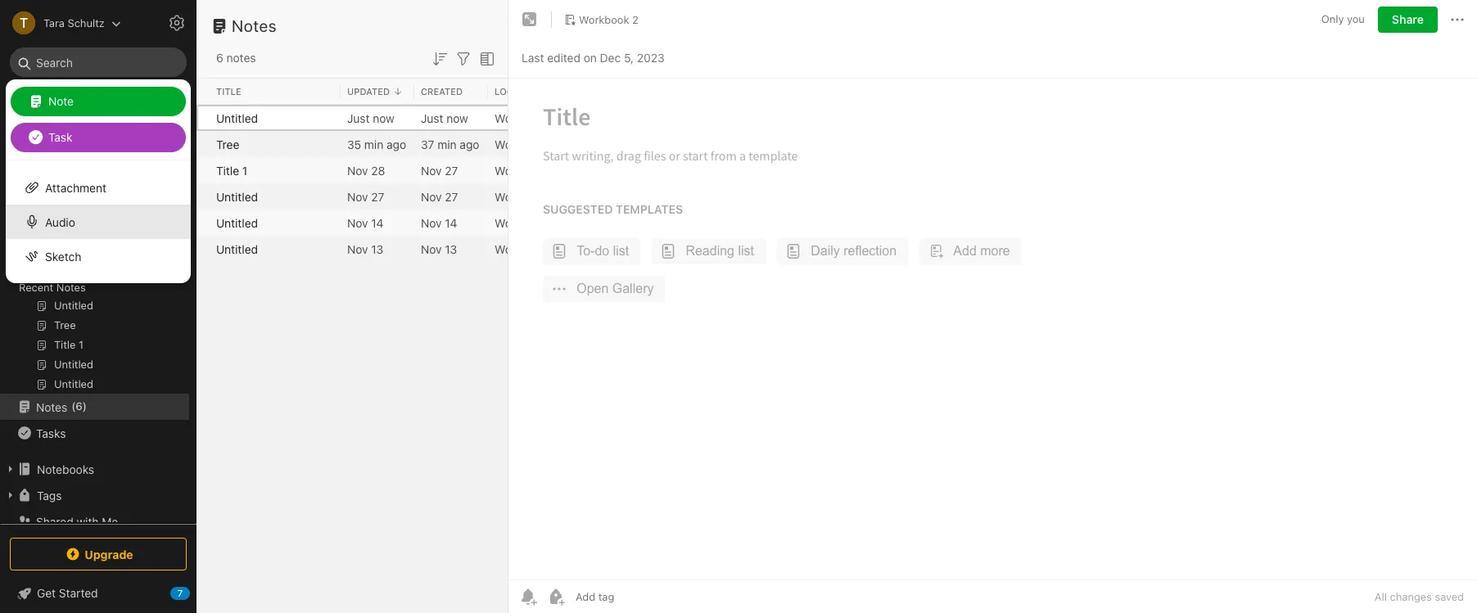 Task type: vqa. For each thing, say whether or not it's contained in the screenshot.


Task type: locate. For each thing, give the bounding box(es) containing it.
6 left notes
[[216, 51, 223, 65]]

2 row group from the top
[[197, 105, 783, 262]]

last
[[522, 50, 544, 64]]

1 untitled from the top
[[216, 111, 258, 125]]

6
[[216, 51, 223, 65], [76, 400, 83, 413]]

get started
[[37, 586, 98, 600]]

2 for nov 13
[[552, 242, 558, 256]]

nov 13
[[347, 242, 384, 256], [421, 242, 457, 256]]

2 just from the left
[[421, 111, 444, 125]]

group containing add your first shortcut
[[0, 181, 189, 401]]

1 horizontal spatial 13
[[445, 242, 457, 256]]

home
[[36, 135, 67, 149]]

workbook 2 inside 'button'
[[579, 13, 639, 26]]

ago for 35 min ago
[[387, 137, 406, 151]]

None search field
[[21, 48, 175, 77]]

0 horizontal spatial ago
[[387, 137, 406, 151]]

on left a
[[113, 215, 126, 228]]

5,
[[624, 50, 634, 64]]

nov 14 down 37 min ago
[[421, 216, 457, 230]]

notes
[[232, 16, 277, 35], [56, 281, 86, 294], [36, 400, 67, 414]]

me
[[102, 515, 118, 529]]

on
[[584, 50, 597, 64], [113, 215, 126, 228]]

click the ...
[[29, 215, 87, 228]]

0 horizontal spatial now
[[373, 111, 395, 125]]

group
[[0, 181, 189, 401]]

notes for notes ( 6 )
[[36, 400, 67, 414]]

27 for nov 28
[[445, 163, 458, 177]]

shortcut
[[101, 196, 144, 209]]

0 horizontal spatial just now
[[347, 111, 395, 125]]

2 nov 13 from the left
[[421, 242, 457, 256]]

workbook for nov 13
[[495, 242, 549, 256]]

expand note image
[[520, 10, 540, 29]]

workbook 2 button
[[559, 8, 644, 31]]

on inside icon on a note, notebook, stack or tag to add it here.
[[113, 215, 126, 228]]

nov
[[347, 163, 368, 177], [421, 163, 442, 177], [347, 190, 368, 204], [421, 190, 442, 204], [347, 216, 368, 230], [421, 216, 442, 230], [347, 242, 368, 256], [421, 242, 442, 256]]

1 horizontal spatial nov 13
[[421, 242, 457, 256]]

untitled for just now
[[216, 111, 258, 125]]

14
[[371, 216, 384, 230], [445, 216, 457, 230]]

3 untitled from the top
[[216, 216, 258, 230]]

35 min ago
[[347, 137, 406, 151]]

created
[[421, 86, 463, 96]]

1 horizontal spatial on
[[584, 50, 597, 64]]

1 min from the left
[[364, 137, 384, 151]]

cell for nov 28
[[197, 157, 210, 183]]

0 horizontal spatial min
[[364, 137, 384, 151]]

2 vertical spatial notes
[[36, 400, 67, 414]]

saved
[[1435, 591, 1465, 604]]

min right 37
[[438, 137, 457, 151]]

audio button
[[6, 205, 191, 239]]

workbook for just now
[[495, 111, 549, 125]]

it
[[83, 244, 89, 257]]

1 now from the left
[[373, 111, 395, 125]]

0 horizontal spatial just
[[347, 111, 370, 125]]

sketch
[[45, 249, 81, 263]]

tree
[[0, 129, 197, 571]]

just up 37
[[421, 111, 444, 125]]

add your first shortcut
[[29, 196, 144, 209]]

or
[[140, 229, 150, 242]]

1 horizontal spatial just now
[[421, 111, 468, 125]]

workbook
[[579, 13, 629, 26], [495, 111, 549, 125], [495, 137, 549, 151], [495, 163, 549, 177], [495, 190, 549, 204], [495, 216, 549, 230], [495, 242, 549, 256]]

cell
[[197, 105, 210, 131], [197, 131, 210, 157], [197, 157, 210, 183], [197, 183, 210, 210], [197, 210, 210, 236], [197, 236, 210, 262]]

workbook for 35 min ago
[[495, 137, 549, 151]]

row group
[[197, 79, 865, 105], [197, 105, 783, 262]]

0 vertical spatial notes
[[232, 16, 277, 35]]

untitled for nov 27
[[216, 190, 258, 204]]

title left 1
[[216, 163, 239, 177]]

nov 14 down nov 28
[[347, 216, 384, 230]]

1 ago from the left
[[387, 137, 406, 151]]

nov 27
[[421, 163, 458, 177], [347, 190, 385, 204], [421, 190, 458, 204]]

notes left (
[[36, 400, 67, 414]]

0 horizontal spatial 6
[[76, 400, 83, 413]]

2 13 from the left
[[445, 242, 457, 256]]

Note Editor text field
[[509, 79, 1478, 580]]

0 horizontal spatial nov 14
[[347, 216, 384, 230]]

6 up tasks button
[[76, 400, 83, 413]]

just
[[347, 111, 370, 125], [421, 111, 444, 125]]

add a reminder image
[[519, 587, 538, 607]]

4 untitled from the top
[[216, 242, 258, 256]]

14 down 37 min ago
[[445, 216, 457, 230]]

6 notes
[[216, 51, 256, 65]]

last edited on dec 5, 2023
[[522, 50, 665, 64]]

sketch button
[[6, 239, 191, 274]]

just now up 37 min ago
[[421, 111, 468, 125]]

0 horizontal spatial 14
[[371, 216, 384, 230]]

title down 6 notes
[[216, 86, 241, 96]]

1 title from the top
[[216, 86, 241, 96]]

tara schultz
[[43, 16, 105, 29]]

)
[[83, 400, 87, 413]]

row group containing untitled
[[197, 105, 783, 262]]

More actions field
[[1448, 7, 1468, 33]]

cell for nov 27
[[197, 183, 210, 210]]

1 cell from the top
[[197, 105, 210, 131]]

1 vertical spatial 6
[[76, 400, 83, 413]]

untitled for nov 14
[[216, 216, 258, 230]]

2 title from the top
[[216, 163, 239, 177]]

1 just now from the left
[[347, 111, 395, 125]]

0 vertical spatial on
[[584, 50, 597, 64]]

shared with me
[[36, 515, 118, 529]]

untitled
[[216, 111, 258, 125], [216, 190, 258, 204], [216, 216, 258, 230], [216, 242, 258, 256]]

2
[[632, 13, 639, 26], [552, 111, 558, 125], [552, 137, 558, 151], [552, 163, 558, 177], [552, 190, 558, 204], [552, 216, 558, 230], [552, 242, 558, 256]]

changes
[[1391, 591, 1433, 604]]

1 horizontal spatial ago
[[460, 137, 480, 151]]

0 vertical spatial 6
[[216, 51, 223, 65]]

just now
[[347, 111, 395, 125], [421, 111, 468, 125]]

workbook 2 for nov 13
[[495, 242, 558, 256]]

1
[[242, 163, 248, 177]]

shared
[[36, 515, 73, 529]]

notes inside notes ( 6 )
[[36, 400, 67, 414]]

1 horizontal spatial 6
[[216, 51, 223, 65]]

on left the dec
[[584, 50, 597, 64]]

1 horizontal spatial min
[[438, 137, 457, 151]]

now up 37 min ago
[[447, 111, 468, 125]]

14 down 28
[[371, 216, 384, 230]]

1 horizontal spatial 14
[[445, 216, 457, 230]]

0 vertical spatial title
[[216, 86, 241, 96]]

notebooks link
[[0, 456, 189, 482]]

cell for nov 14
[[197, 210, 210, 236]]

1 nov 13 from the left
[[347, 242, 384, 256]]

6 inside notes ( 6 )
[[76, 400, 83, 413]]

notes inside note list element
[[232, 16, 277, 35]]

with
[[77, 515, 99, 529]]

workbook for nov 14
[[495, 216, 549, 230]]

notes up notes
[[232, 16, 277, 35]]

2 min from the left
[[438, 137, 457, 151]]

0 horizontal spatial on
[[113, 215, 126, 228]]

on inside note window element
[[584, 50, 597, 64]]

updated
[[347, 86, 390, 96]]

workbook for nov 27
[[495, 190, 549, 204]]

1 horizontal spatial now
[[447, 111, 468, 125]]

cell for 35 min ago
[[197, 131, 210, 157]]

workbook 2
[[579, 13, 639, 26], [495, 111, 558, 125], [495, 137, 558, 151], [495, 163, 558, 177], [495, 190, 558, 204], [495, 216, 558, 230], [495, 242, 558, 256]]

1 vertical spatial on
[[113, 215, 126, 228]]

28
[[371, 163, 385, 177]]

untitled for nov 13
[[216, 242, 258, 256]]

task
[[48, 130, 72, 144]]

notes
[[227, 51, 256, 65]]

click
[[29, 215, 54, 228]]

1 vertical spatial title
[[216, 163, 239, 177]]

just now up the 35 min ago
[[347, 111, 395, 125]]

note creation menu element
[[11, 84, 186, 156]]

35
[[347, 137, 361, 151]]

nov 14
[[347, 216, 384, 230], [421, 216, 457, 230]]

title 1
[[216, 163, 248, 177]]

all
[[1375, 591, 1388, 604]]

only you
[[1322, 12, 1365, 26]]

notes down sketch on the top of the page
[[56, 281, 86, 294]]

1 14 from the left
[[371, 216, 384, 230]]

just up 35
[[347, 111, 370, 125]]

stack
[[110, 229, 137, 242]]

now up the 35 min ago
[[373, 111, 395, 125]]

0 horizontal spatial 13
[[371, 242, 384, 256]]

min right 35
[[364, 137, 384, 151]]

ago left 37
[[387, 137, 406, 151]]

min
[[364, 137, 384, 151], [438, 137, 457, 151]]

Add filters field
[[454, 48, 473, 69]]

5 cell from the top
[[197, 210, 210, 236]]

6 cell from the top
[[197, 236, 210, 262]]

2 untitled from the top
[[216, 190, 258, 204]]

1 horizontal spatial just
[[421, 111, 444, 125]]

row group containing title
[[197, 79, 865, 105]]

ago right 37
[[460, 137, 480, 151]]

4 cell from the top
[[197, 183, 210, 210]]

attachment
[[45, 181, 106, 195]]

0 horizontal spatial nov 13
[[347, 242, 384, 256]]

13
[[371, 242, 384, 256], [445, 242, 457, 256]]

2 ago from the left
[[460, 137, 480, 151]]

title for title 1
[[216, 163, 239, 177]]

27
[[445, 163, 458, 177], [371, 190, 385, 204], [445, 190, 458, 204]]

title
[[216, 86, 241, 96], [216, 163, 239, 177]]

3 cell from the top
[[197, 157, 210, 183]]

1 horizontal spatial nov 14
[[421, 216, 457, 230]]

1 row group from the top
[[197, 79, 865, 105]]

now
[[373, 111, 395, 125], [447, 111, 468, 125]]

2 cell from the top
[[197, 131, 210, 157]]

workbook 2 for just now
[[495, 111, 558, 125]]

Sort options field
[[430, 48, 450, 69]]

recent
[[19, 281, 53, 294]]

tree containing home
[[0, 129, 197, 571]]



Task type: describe. For each thing, give the bounding box(es) containing it.
tag
[[29, 244, 46, 257]]

started
[[59, 586, 98, 600]]

row group inside note list element
[[197, 105, 783, 262]]

tags button
[[0, 482, 189, 509]]

expand tags image
[[4, 489, 17, 502]]

new button
[[10, 86, 187, 115]]

add filters image
[[454, 49, 473, 69]]

ago for 37 min ago
[[460, 137, 480, 151]]

Account field
[[0, 7, 121, 39]]

workbook inside 'button'
[[579, 13, 629, 26]]

2 now from the left
[[447, 111, 468, 125]]

workbook 2 for 35 min ago
[[495, 137, 558, 151]]

workbook 2 for nov 28
[[495, 163, 558, 177]]

the
[[57, 215, 73, 228]]

(
[[71, 400, 76, 413]]

Add tag field
[[574, 590, 697, 605]]

note button
[[11, 87, 186, 116]]

Search text field
[[21, 48, 175, 77]]

tags
[[37, 489, 62, 503]]

Help and Learning task checklist field
[[0, 581, 197, 607]]

get
[[37, 586, 56, 600]]

2 14 from the left
[[445, 216, 457, 230]]

edited
[[547, 50, 581, 64]]

title for title
[[216, 86, 241, 96]]

workbook 2 for nov 27
[[495, 190, 558, 204]]

more actions image
[[1448, 10, 1468, 29]]

2023
[[637, 50, 665, 64]]

to
[[48, 244, 58, 257]]

location
[[495, 86, 541, 96]]

2 for nov 14
[[552, 216, 558, 230]]

nov 27 for 27
[[421, 190, 458, 204]]

nov 28
[[347, 163, 385, 177]]

a
[[129, 215, 135, 228]]

2 for 35 min ago
[[552, 137, 558, 151]]

1 nov 14 from the left
[[347, 216, 384, 230]]

only
[[1322, 12, 1345, 26]]

note window element
[[509, 0, 1478, 614]]

tara
[[43, 16, 65, 29]]

here.
[[92, 244, 118, 257]]

1 just from the left
[[347, 111, 370, 125]]

upgrade
[[85, 548, 133, 562]]

note
[[48, 94, 74, 108]]

cell for nov 13
[[197, 236, 210, 262]]

note list element
[[197, 0, 865, 614]]

2 inside 'button'
[[632, 13, 639, 26]]

notebooks
[[37, 462, 94, 476]]

1 vertical spatial notes
[[56, 281, 86, 294]]

7
[[178, 588, 183, 599]]

nov 27 for 28
[[421, 163, 458, 177]]

2 for nov 28
[[552, 163, 558, 177]]

add
[[29, 196, 50, 209]]

icon
[[90, 215, 110, 228]]

2 for nov 27
[[552, 190, 558, 204]]

settings image
[[167, 13, 187, 33]]

2 nov 14 from the left
[[421, 216, 457, 230]]

all changes saved
[[1375, 591, 1465, 604]]

2 for just now
[[552, 111, 558, 125]]

37
[[421, 137, 435, 151]]

share
[[1392, 12, 1424, 26]]

share button
[[1379, 7, 1438, 33]]

add tag image
[[546, 587, 566, 607]]

your
[[53, 196, 75, 209]]

home link
[[0, 129, 197, 155]]

audio
[[45, 215, 75, 229]]

2 just now from the left
[[421, 111, 468, 125]]

workbook for nov 28
[[495, 163, 549, 177]]

recent notes
[[19, 281, 86, 294]]

note,
[[29, 229, 55, 242]]

notes for notes
[[232, 16, 277, 35]]

shared with me link
[[0, 509, 189, 535]]

min for 35
[[364, 137, 384, 151]]

add
[[61, 244, 80, 257]]

tree
[[216, 137, 239, 151]]

expand notebooks image
[[4, 463, 17, 476]]

6 inside note list element
[[216, 51, 223, 65]]

cell for just now
[[197, 105, 210, 131]]

task button
[[11, 123, 186, 152]]

View options field
[[473, 48, 497, 69]]

first
[[78, 196, 98, 209]]

new
[[36, 93, 60, 107]]

min for 37
[[438, 137, 457, 151]]

icon on a note, notebook, stack or tag to add it here.
[[29, 215, 150, 257]]

upgrade button
[[10, 538, 187, 571]]

dec
[[600, 50, 621, 64]]

tasks
[[36, 426, 66, 440]]

workbook 2 for nov 14
[[495, 216, 558, 230]]

click to collapse image
[[190, 583, 203, 603]]

notebook,
[[58, 229, 108, 242]]

...
[[76, 215, 87, 228]]

schultz
[[68, 16, 105, 29]]

1 13 from the left
[[371, 242, 384, 256]]

notes ( 6 )
[[36, 400, 87, 414]]

37 min ago
[[421, 137, 480, 151]]

tasks button
[[0, 420, 189, 446]]

27 for nov 27
[[445, 190, 458, 204]]

you
[[1348, 12, 1365, 26]]

attachment button
[[6, 170, 191, 205]]



